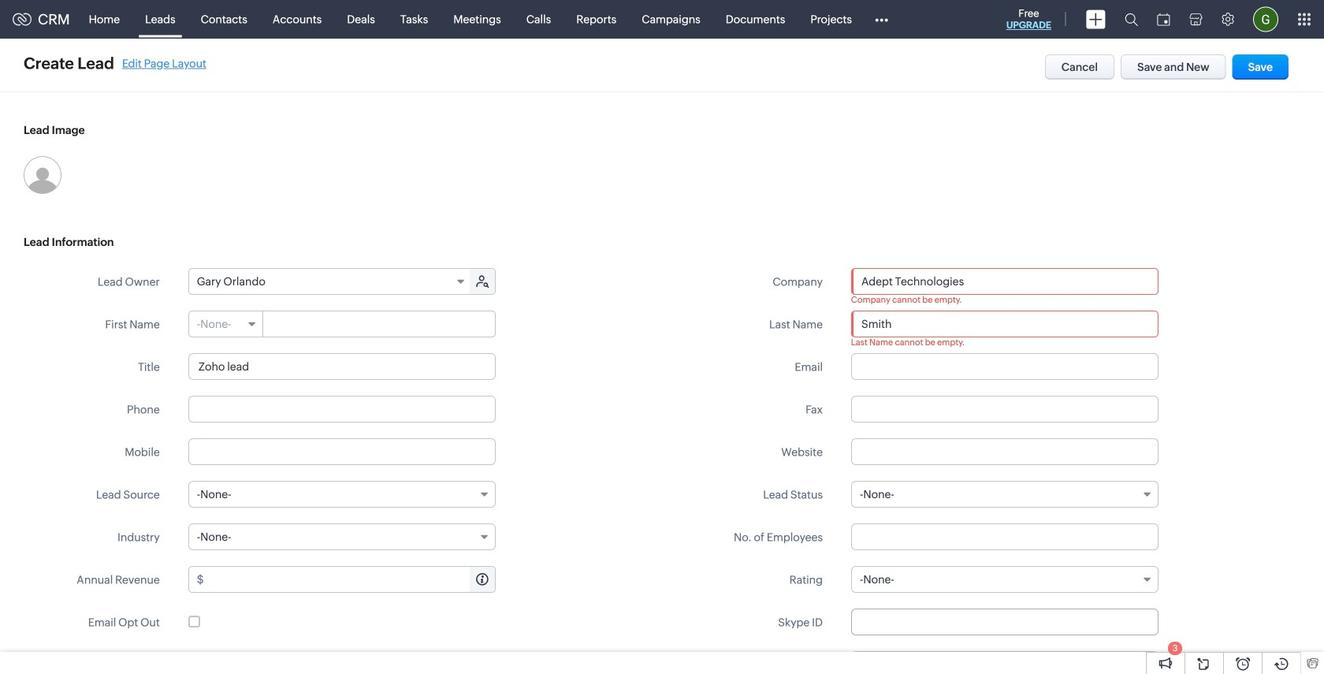 Task type: locate. For each thing, give the bounding box(es) containing it.
create menu image
[[1087, 10, 1106, 29]]

profile image
[[1254, 7, 1279, 32]]

None text field
[[852, 311, 1159, 338], [264, 311, 495, 337], [852, 353, 1159, 380], [188, 396, 496, 423], [852, 396, 1159, 423], [188, 438, 496, 465], [852, 438, 1159, 465], [852, 524, 1159, 550], [852, 609, 1159, 636], [852, 311, 1159, 338], [264, 311, 495, 337], [852, 353, 1159, 380], [188, 396, 496, 423], [852, 396, 1159, 423], [188, 438, 496, 465], [852, 438, 1159, 465], [852, 524, 1159, 550], [852, 609, 1159, 636]]

Other Modules field
[[865, 7, 899, 32]]

profile element
[[1244, 0, 1289, 38]]

logo image
[[13, 13, 32, 26]]

None text field
[[852, 269, 1158, 294], [188, 353, 496, 380], [206, 567, 495, 592], [852, 651, 1159, 674], [852, 269, 1158, 294], [188, 353, 496, 380], [206, 567, 495, 592], [852, 651, 1159, 674]]

None field
[[189, 269, 471, 294], [852, 269, 1158, 294], [189, 311, 263, 337], [188, 481, 496, 508], [852, 481, 1159, 508], [188, 524, 496, 550], [852, 566, 1159, 593], [189, 269, 471, 294], [852, 269, 1158, 294], [189, 311, 263, 337], [188, 481, 496, 508], [852, 481, 1159, 508], [188, 524, 496, 550], [852, 566, 1159, 593]]



Task type: describe. For each thing, give the bounding box(es) containing it.
search image
[[1125, 13, 1139, 26]]

image image
[[24, 156, 62, 194]]

calendar image
[[1158, 13, 1171, 26]]

create menu element
[[1077, 0, 1116, 38]]

search element
[[1116, 0, 1148, 39]]



